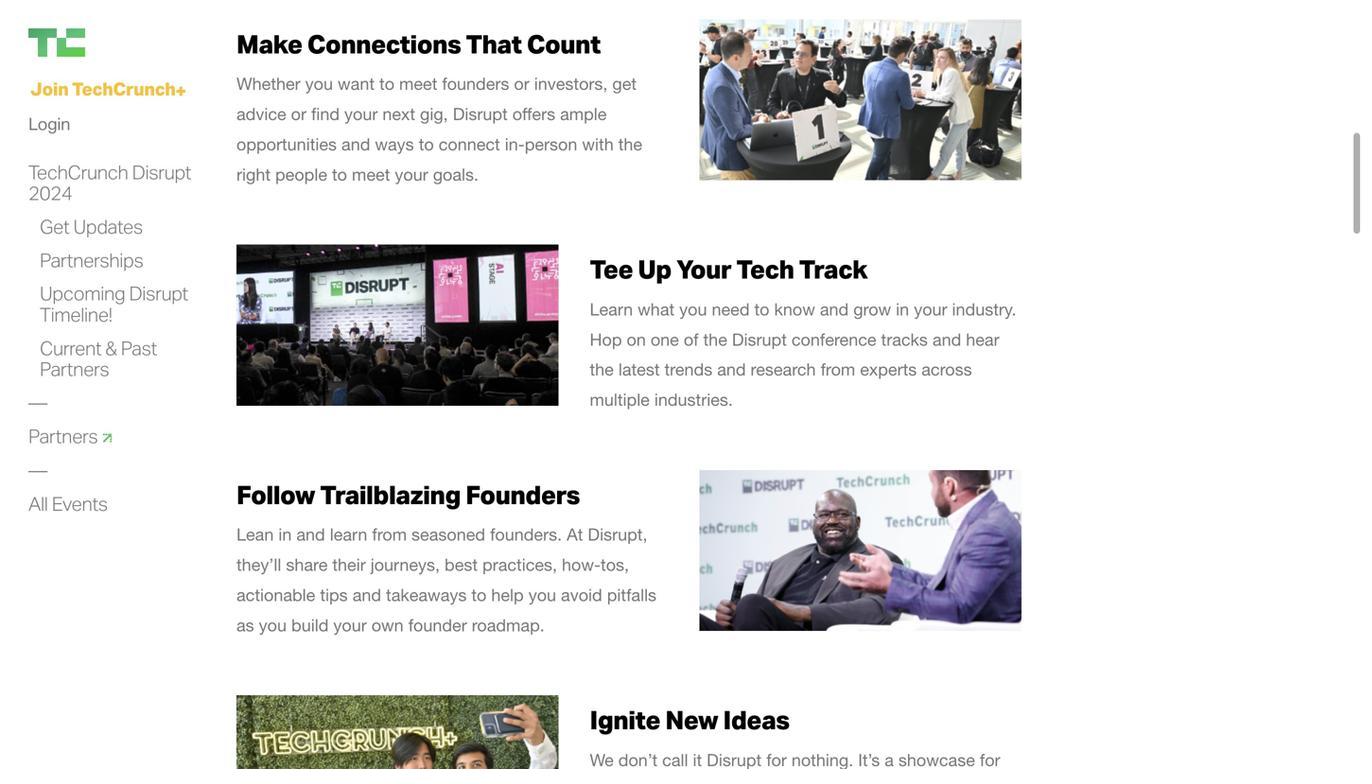 Task type: describe. For each thing, give the bounding box(es) containing it.
find
[[311, 104, 340, 124]]

how-
[[562, 555, 601, 575]]

0 vertical spatial meet
[[399, 74, 438, 94]]

tee
[[590, 253, 633, 285]]

techcrunch link
[[28, 28, 218, 57]]

tee up your tech track
[[590, 253, 868, 285]]

get
[[40, 214, 69, 238]]

partners
[[40, 357, 109, 381]]

techcrunch inside join techcrunch +
[[72, 77, 176, 100]]

upcoming disrupt timeline! link
[[40, 281, 188, 327]]

actionable
[[237, 585, 315, 605]]

new
[[666, 704, 718, 736]]

trends
[[665, 360, 713, 380]]

need
[[712, 299, 750, 319]]

all events link
[[28, 492, 108, 517]]

they'll
[[237, 555, 281, 575]]

experts
[[860, 360, 917, 380]]

to right want
[[379, 74, 395, 94]]

your inside lean in and learn from seasoned founders. at disrupt, they'll share their journeys, best practices, how-tos, actionable tips and takeaways to help you avoid pitfalls as you build your own founder roadmap.
[[333, 615, 367, 635]]

count
[[527, 28, 601, 60]]

practices,
[[483, 555, 557, 575]]

at
[[567, 525, 583, 545]]

+
[[176, 79, 186, 102]]

timeline!
[[40, 302, 112, 326]]

2024
[[28, 181, 72, 205]]

tracks
[[882, 330, 928, 350]]

follow trailblazing founders
[[237, 479, 580, 510]]

in inside lean in and learn from seasoned founders. at disrupt, they'll share their journeys, best practices, how-tos, actionable tips and takeaways to help you avoid pitfalls as you build your own founder roadmap.
[[279, 525, 292, 545]]

to inside learn what you need to know and grow in your industry. hop on one of the disrupt conference tracks and hear the latest trends and research from experts across multiple industries.
[[755, 299, 770, 319]]

know
[[775, 299, 816, 319]]

disrupt up updates
[[132, 160, 191, 184]]

takeaways
[[386, 585, 467, 605]]

ignite new ideas
[[590, 704, 790, 736]]

you inside whether you want to meet founders or investors, get advice or find your next gig, disrupt offers ample opportunities and ways to connect in-person with the right people to meet your goals.
[[305, 74, 333, 94]]

&
[[105, 336, 117, 360]]

your
[[677, 253, 732, 285]]

login
[[28, 113, 70, 134]]

the inside whether you want to meet founders or investors, get advice or find your next gig, disrupt offers ample opportunities and ways to connect in-person with the right people to meet your goals.
[[619, 134, 643, 154]]

research
[[751, 360, 816, 380]]

your down ways on the top left
[[395, 164, 428, 184]]

disrupt inside learn what you need to know and grow in your industry. hop on one of the disrupt conference tracks and hear the latest trends and research from experts across multiple industries.
[[732, 330, 787, 350]]

disrupt,
[[588, 525, 648, 545]]

techcrunch disrupt 2024 link
[[28, 160, 191, 206]]

ways
[[375, 134, 414, 154]]

get updates link
[[40, 214, 143, 239]]

get
[[613, 74, 637, 94]]

2 vertical spatial the
[[590, 360, 614, 380]]

from inside lean in and learn from seasoned founders. at disrupt, they'll share their journeys, best practices, how-tos, actionable tips and takeaways to help you avoid pitfalls as you build your own founder roadmap.
[[372, 525, 407, 545]]

techcrunch inside techcrunch disrupt 2024 get updates partnerships upcoming disrupt timeline! current & past partners
[[28, 160, 128, 184]]

best
[[445, 555, 478, 575]]

0 vertical spatial or
[[514, 74, 530, 94]]

multiple
[[590, 390, 650, 410]]

and right trends
[[717, 360, 746, 380]]

upcoming
[[40, 281, 125, 305]]

in-
[[505, 134, 525, 154]]

your down want
[[344, 104, 378, 124]]

opportunities
[[237, 134, 337, 154]]

right
[[237, 164, 271, 184]]

whether
[[237, 74, 301, 94]]

conference
[[792, 330, 877, 350]]

grow
[[854, 299, 892, 319]]

tos,
[[601, 555, 629, 575]]

track
[[799, 253, 868, 285]]

hop
[[590, 330, 622, 350]]

learn
[[330, 525, 368, 545]]

you right as
[[259, 615, 287, 635]]

and up conference
[[820, 299, 849, 319]]

ample
[[560, 104, 607, 124]]

on
[[627, 330, 646, 350]]

techcrunch disrupt 2024 get updates partnerships upcoming disrupt timeline! current & past partners
[[28, 160, 191, 381]]

one
[[651, 330, 679, 350]]

whether you want to meet founders or investors, get advice or find your next gig, disrupt offers ample opportunities and ways to connect in-person with the right people to meet your goals.
[[237, 74, 643, 184]]

and up across
[[933, 330, 962, 350]]

you inside learn what you need to know and grow in your industry. hop on one of the disrupt conference tracks and hear the latest trends and research from experts across multiple industries.
[[680, 299, 707, 319]]

seasoned
[[412, 525, 486, 545]]

connect
[[439, 134, 500, 154]]

tips
[[320, 585, 348, 605]]

ignite
[[590, 704, 661, 736]]

of
[[684, 330, 699, 350]]

all events
[[28, 492, 108, 516]]

techcrunch image
[[28, 28, 85, 57]]

own
[[372, 615, 404, 635]]

to down gig,
[[419, 134, 434, 154]]

partnerships
[[40, 248, 143, 272]]



Task type: locate. For each thing, give the bounding box(es) containing it.
founders
[[442, 74, 509, 94]]

and left ways on the top left
[[342, 134, 370, 154]]

1 horizontal spatial the
[[619, 134, 643, 154]]

0 horizontal spatial from
[[372, 525, 407, 545]]

offers
[[513, 104, 556, 124]]

all
[[28, 492, 48, 516]]

up
[[638, 253, 672, 285]]

make connections that count image
[[700, 19, 1022, 180]]

their
[[332, 555, 366, 575]]

your up tracks
[[914, 299, 948, 319]]

partnerships link
[[40, 248, 143, 273]]

disrupt up past
[[129, 281, 188, 305]]

arrow right image
[[97, 427, 118, 449]]

from inside learn what you need to know and grow in your industry. hop on one of the disrupt conference tracks and hear the latest trends and research from experts across multiple industries.
[[821, 360, 856, 380]]

the down hop
[[590, 360, 614, 380]]

login link
[[28, 109, 70, 139]]

goals.
[[433, 164, 479, 184]]

tee up your tech track image
[[237, 245, 559, 406]]

industries.
[[655, 390, 733, 410]]

0 vertical spatial from
[[821, 360, 856, 380]]

founder
[[409, 615, 467, 635]]

0 vertical spatial in
[[896, 299, 910, 319]]

want
[[338, 74, 375, 94]]

in right lean
[[279, 525, 292, 545]]

the
[[619, 134, 643, 154], [704, 330, 728, 350], [590, 360, 614, 380]]

1 horizontal spatial or
[[514, 74, 530, 94]]

0 vertical spatial the
[[619, 134, 643, 154]]

meet down ways on the top left
[[352, 164, 390, 184]]

latest
[[619, 360, 660, 380]]

0 horizontal spatial in
[[279, 525, 292, 545]]

arrow-right link
[[28, 424, 118, 449]]

the right with on the left of the page
[[619, 134, 643, 154]]

0 horizontal spatial the
[[590, 360, 614, 380]]

build
[[291, 615, 329, 635]]

0 horizontal spatial meet
[[352, 164, 390, 184]]

the right of
[[704, 330, 728, 350]]

1 horizontal spatial from
[[821, 360, 856, 380]]

your inside learn what you need to know and grow in your industry. hop on one of the disrupt conference tracks and hear the latest trends and research from experts across multiple industries.
[[914, 299, 948, 319]]

connections
[[307, 28, 461, 60]]

disrupt up research
[[732, 330, 787, 350]]

meet
[[399, 74, 438, 94], [352, 164, 390, 184]]

what
[[638, 299, 675, 319]]

avoid
[[561, 585, 603, 605]]

you
[[305, 74, 333, 94], [680, 299, 707, 319], [529, 585, 556, 605], [259, 615, 287, 635]]

disrupt
[[453, 104, 508, 124], [132, 160, 191, 184], [129, 281, 188, 305], [732, 330, 787, 350]]

disrupt down "founders"
[[453, 104, 508, 124]]

techcrunch down the 'techcrunch' link
[[72, 77, 176, 100]]

or
[[514, 74, 530, 94], [291, 104, 307, 124]]

to left 'help'
[[472, 585, 487, 605]]

1 vertical spatial or
[[291, 104, 307, 124]]

people
[[275, 164, 327, 184]]

share
[[286, 555, 328, 575]]

and right tips
[[353, 585, 381, 605]]

past
[[121, 336, 157, 360]]

learn
[[590, 299, 633, 319]]

updates
[[73, 214, 143, 238]]

1 vertical spatial in
[[279, 525, 292, 545]]

or up the offers
[[514, 74, 530, 94]]

journeys,
[[371, 555, 440, 575]]

disrupt inside whether you want to meet founders or investors, get advice or find your next gig, disrupt offers ample opportunities and ways to connect in-person with the right people to meet your goals.
[[453, 104, 508, 124]]

0 horizontal spatial or
[[291, 104, 307, 124]]

you right 'help'
[[529, 585, 556, 605]]

across
[[922, 360, 972, 380]]

in
[[896, 299, 910, 319], [279, 525, 292, 545]]

1 horizontal spatial meet
[[399, 74, 438, 94]]

lean in and learn from seasoned founders. at disrupt, they'll share their journeys, best practices, how-tos, actionable tips and takeaways to help you avoid pitfalls as you build your own founder roadmap.
[[237, 525, 657, 635]]

tech
[[737, 253, 794, 285]]

ideas
[[723, 704, 790, 736]]

and inside whether you want to meet founders or investors, get advice or find your next gig, disrupt offers ample opportunities and ways to connect in-person with the right people to meet your goals.
[[342, 134, 370, 154]]

current
[[40, 336, 102, 360]]

you up of
[[680, 299, 707, 319]]

or left the find
[[291, 104, 307, 124]]

trailblazing
[[320, 479, 461, 510]]

from up "journeys," at the left bottom
[[372, 525, 407, 545]]

your down tips
[[333, 615, 367, 635]]

techcrunch down 'login' link
[[28, 160, 128, 184]]

hear
[[966, 330, 1000, 350]]

in inside learn what you need to know and grow in your industry. hop on one of the disrupt conference tracks and hear the latest trends and research from experts across multiple industries.
[[896, 299, 910, 319]]

follow trailblazing founders image
[[700, 470, 1022, 631]]

person
[[525, 134, 578, 154]]

join techcrunch +
[[30, 77, 186, 102]]

learn what you need to know and grow in your industry. hop on one of the disrupt conference tracks and hear the latest trends and research from experts across multiple industries.
[[590, 299, 1017, 410]]

ignite new ideas image
[[237, 696, 559, 769]]

1 horizontal spatial in
[[896, 299, 910, 319]]

to inside lean in and learn from seasoned founders. at disrupt, they'll share their journeys, best practices, how-tos, actionable tips and takeaways to help you avoid pitfalls as you build your own founder roadmap.
[[472, 585, 487, 605]]

0 vertical spatial techcrunch
[[72, 77, 176, 100]]

lean
[[237, 525, 274, 545]]

events
[[52, 492, 108, 516]]

help
[[491, 585, 524, 605]]

2 horizontal spatial the
[[704, 330, 728, 350]]

founders.
[[490, 525, 562, 545]]

in up tracks
[[896, 299, 910, 319]]

from
[[821, 360, 856, 380], [372, 525, 407, 545]]

investors,
[[534, 74, 608, 94]]

1 vertical spatial techcrunch
[[28, 160, 128, 184]]

pitfalls
[[607, 585, 657, 605]]

advice
[[237, 104, 286, 124]]

1 vertical spatial meet
[[352, 164, 390, 184]]

gig,
[[420, 104, 448, 124]]

roadmap.
[[472, 615, 545, 635]]

and
[[342, 134, 370, 154], [820, 299, 849, 319], [933, 330, 962, 350], [717, 360, 746, 380], [297, 525, 325, 545], [353, 585, 381, 605]]

with
[[582, 134, 614, 154]]

industry.
[[952, 299, 1017, 319]]

from down conference
[[821, 360, 856, 380]]

and up share
[[297, 525, 325, 545]]

1 vertical spatial the
[[704, 330, 728, 350]]

meet up gig,
[[399, 74, 438, 94]]

1 vertical spatial from
[[372, 525, 407, 545]]

join
[[30, 77, 69, 100]]

techcrunch
[[72, 77, 176, 100], [28, 160, 128, 184]]

to right people
[[332, 164, 347, 184]]

current & past partners link
[[40, 336, 157, 382]]

founders
[[466, 479, 580, 510]]

to right 'need'
[[755, 299, 770, 319]]

that
[[466, 28, 522, 60]]

you up the find
[[305, 74, 333, 94]]



Task type: vqa. For each thing, say whether or not it's contained in the screenshot.
your inside Learn what you need to know and grow in your industry. Hop on one of the Disrupt conference tracks and hear the latest trends and research from experts across multiple industries.
yes



